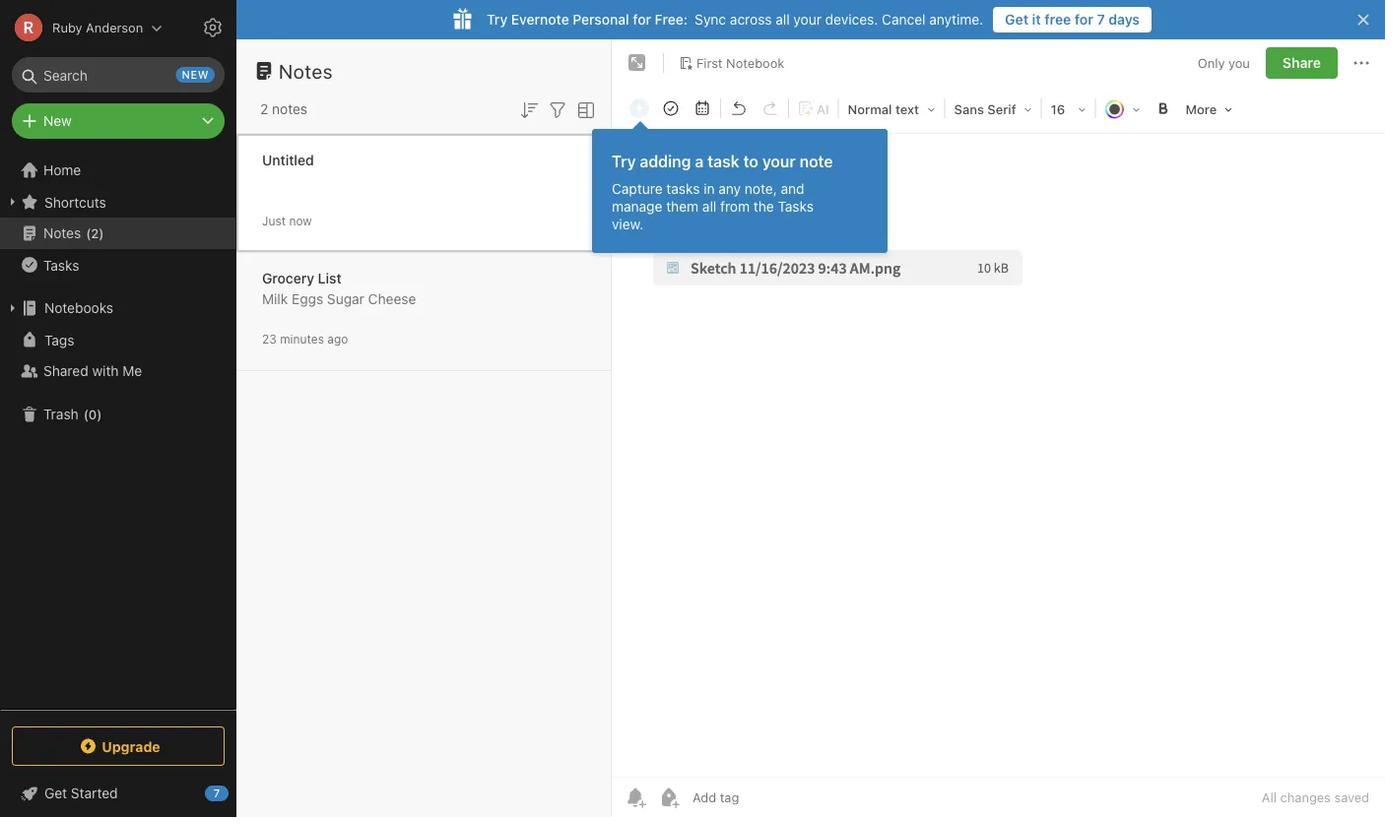 Task type: locate. For each thing, give the bounding box(es) containing it.
evernote
[[511, 11, 569, 28]]

get
[[1005, 11, 1029, 28]]

try left evernote on the left of page
[[487, 11, 508, 28]]

) inside trash ( 0 )
[[97, 407, 102, 422]]

notes inside note list element
[[279, 59, 333, 82]]

1 horizontal spatial notes
[[279, 59, 333, 82]]

tasks
[[666, 181, 700, 197]]

1 vertical spatial notes
[[43, 225, 81, 241]]

( right trash
[[83, 407, 88, 422]]

) right trash
[[97, 407, 102, 422]]

0 horizontal spatial tasks
[[43, 257, 79, 273]]

0 vertical spatial all
[[776, 11, 790, 28]]

1 horizontal spatial all
[[776, 11, 790, 28]]

tasks button
[[0, 249, 235, 281]]

0 vertical spatial notes
[[279, 59, 333, 82]]

0 vertical spatial try
[[487, 11, 508, 28]]

task
[[708, 152, 739, 171]]

all inside the try adding a task to your note capture tasks in any note, and manage them all from the tasks view.
[[702, 198, 716, 215]]

notes down shortcuts in the left of the page
[[43, 225, 81, 241]]

your right to
[[762, 152, 796, 171]]

1 vertical spatial try
[[612, 152, 636, 171]]

eggs
[[292, 291, 323, 307]]

personal
[[573, 11, 629, 28]]

1 vertical spatial all
[[702, 198, 716, 215]]

2 left notes
[[260, 101, 268, 117]]

milk
[[262, 291, 288, 307]]

) for notes
[[99, 226, 104, 241]]

sugar
[[327, 291, 364, 307]]

notes for notes ( 2 )
[[43, 225, 81, 241]]

1 horizontal spatial tasks
[[778, 198, 814, 215]]

in
[[704, 181, 715, 197]]

0 horizontal spatial notes
[[43, 225, 81, 241]]

home link
[[0, 155, 236, 186]]

1 for from the left
[[633, 11, 651, 28]]

try for evernote
[[487, 11, 508, 28]]

note window element
[[612, 39, 1385, 818]]

for for free:
[[633, 11, 651, 28]]

more image
[[1179, 95, 1240, 122]]

1 horizontal spatial 2
[[260, 101, 268, 117]]

notes inside tree
[[43, 225, 81, 241]]

shared
[[43, 363, 88, 379]]

7
[[1097, 11, 1105, 28]]

add tag image
[[657, 786, 681, 810]]

try
[[487, 11, 508, 28], [612, 152, 636, 171]]

0 horizontal spatial 2
[[91, 226, 99, 241]]

( for trash
[[83, 407, 88, 422]]

task image
[[657, 95, 685, 122]]

your left devices.
[[793, 11, 821, 28]]

0 horizontal spatial all
[[702, 198, 716, 215]]

from
[[720, 198, 750, 215]]

undo image
[[725, 95, 753, 122]]

1 vertical spatial )
[[97, 407, 102, 422]]

milk eggs sugar cheese
[[262, 291, 416, 307]]

all down in
[[702, 198, 716, 215]]

notes
[[272, 101, 307, 117]]

only you
[[1198, 55, 1250, 70]]

try for adding
[[612, 152, 636, 171]]

try up capture
[[612, 152, 636, 171]]

capture
[[612, 181, 663, 197]]

) inside notes ( 2 )
[[99, 226, 104, 241]]

1 vertical spatial your
[[762, 152, 796, 171]]

Note Editor text field
[[612, 134, 1385, 777]]

1 vertical spatial tasks
[[43, 257, 79, 273]]

( inside trash ( 0 )
[[83, 407, 88, 422]]

try inside the try adding a task to your note capture tasks in any note, and manage them all from the tasks view.
[[612, 152, 636, 171]]

devices.
[[825, 11, 878, 28]]

0 horizontal spatial try
[[487, 11, 508, 28]]

first notebook button
[[672, 49, 791, 77]]

tasks down and in the right of the page
[[778, 198, 814, 215]]

upgrade
[[102, 739, 160, 755]]

new
[[43, 113, 72, 129]]

for
[[633, 11, 651, 28], [1075, 11, 1093, 28]]

shared with me link
[[0, 356, 235, 387]]

share button
[[1266, 47, 1338, 79]]

only
[[1198, 55, 1225, 70]]

2 for from the left
[[1075, 11, 1093, 28]]

shortcuts button
[[0, 186, 235, 218]]

font family image
[[947, 95, 1039, 122]]

0 vertical spatial (
[[86, 226, 91, 241]]

0 vertical spatial 2
[[260, 101, 268, 117]]

trash
[[43, 406, 79, 423]]

notes
[[279, 59, 333, 82], [43, 225, 81, 241]]

a
[[695, 152, 704, 171]]

tree containing home
[[0, 155, 236, 709]]

notes up notes
[[279, 59, 333, 82]]

2
[[260, 101, 268, 117], [91, 226, 99, 241]]

tree
[[0, 155, 236, 709]]

cheese
[[368, 291, 416, 307]]

settings image
[[201, 16, 225, 39]]

( down shortcuts in the left of the page
[[86, 226, 91, 241]]

0 horizontal spatial for
[[633, 11, 651, 28]]

( for notes
[[86, 226, 91, 241]]

the
[[753, 198, 774, 215]]

) for trash
[[97, 407, 102, 422]]

first
[[696, 55, 723, 70]]

shared with me
[[43, 363, 142, 379]]

changes
[[1280, 791, 1331, 805]]

1 vertical spatial (
[[83, 407, 88, 422]]

tasks inside the try adding a task to your note capture tasks in any note, and manage them all from the tasks view.
[[778, 198, 814, 215]]

ago
[[327, 332, 348, 346]]

0 vertical spatial tasks
[[778, 198, 814, 215]]

them
[[666, 198, 699, 215]]

for left free:
[[633, 11, 651, 28]]

trash ( 0 )
[[43, 406, 102, 423]]

tasks
[[778, 198, 814, 215], [43, 257, 79, 273]]

all
[[776, 11, 790, 28], [702, 198, 716, 215]]

23
[[262, 332, 277, 346]]

( inside notes ( 2 )
[[86, 226, 91, 241]]

Search text field
[[26, 57, 211, 93]]

now
[[289, 214, 312, 228]]

all right across at the right top
[[776, 11, 790, 28]]

1 vertical spatial 2
[[91, 226, 99, 241]]

2 down shortcuts in the left of the page
[[91, 226, 99, 241]]

23 minutes ago
[[262, 332, 348, 346]]

for left 7
[[1075, 11, 1093, 28]]

) down shortcuts button
[[99, 226, 104, 241]]

2 notes
[[260, 101, 307, 117]]

your
[[793, 11, 821, 28], [762, 152, 796, 171]]

notebook
[[726, 55, 784, 70]]

upgrade button
[[12, 727, 225, 766]]

1 horizontal spatial for
[[1075, 11, 1093, 28]]

None search field
[[26, 57, 211, 93]]

for inside "button"
[[1075, 11, 1093, 28]]

0 vertical spatial )
[[99, 226, 104, 241]]

)
[[99, 226, 104, 241], [97, 407, 102, 422]]

note list element
[[236, 39, 612, 818]]

1 horizontal spatial try
[[612, 152, 636, 171]]

it
[[1032, 11, 1041, 28]]

(
[[86, 226, 91, 241], [83, 407, 88, 422]]

expand note image
[[626, 51, 649, 75]]

tasks down notes ( 2 )
[[43, 257, 79, 273]]

for for 7
[[1075, 11, 1093, 28]]

expand notebooks image
[[5, 300, 21, 316]]



Task type: vqa. For each thing, say whether or not it's contained in the screenshot.
the "get it free for 7 days"
yes



Task type: describe. For each thing, give the bounding box(es) containing it.
just now
[[262, 214, 312, 228]]

with
[[92, 363, 119, 379]]

me
[[122, 363, 142, 379]]

across
[[730, 11, 772, 28]]

get it free for 7 days button
[[993, 7, 1152, 33]]

first notebook
[[696, 55, 784, 70]]

list
[[318, 270, 342, 287]]

notes for notes
[[279, 59, 333, 82]]

grocery list
[[262, 270, 342, 287]]

days
[[1109, 11, 1140, 28]]

all changes saved
[[1262, 791, 1369, 805]]

sync
[[695, 11, 726, 28]]

font size image
[[1044, 95, 1093, 122]]

notebooks link
[[0, 293, 235, 324]]

new button
[[12, 103, 225, 139]]

and
[[781, 181, 804, 197]]

calendar event image
[[689, 95, 716, 122]]

all
[[1262, 791, 1277, 805]]

heading level image
[[841, 95, 942, 122]]

notes ( 2 )
[[43, 225, 104, 241]]

your inside the try adding a task to your note capture tasks in any note, and manage them all from the tasks view.
[[762, 152, 796, 171]]

tags
[[44, 332, 74, 348]]

note,
[[745, 181, 777, 197]]

add a reminder image
[[624, 786, 647, 810]]

manage
[[612, 198, 662, 215]]

font color image
[[1098, 95, 1147, 122]]

share
[[1283, 55, 1321, 71]]

free
[[1044, 11, 1071, 28]]

grocery
[[262, 270, 314, 287]]

just
[[262, 214, 286, 228]]

try evernote personal for free: sync across all your devices. cancel anytime.
[[487, 11, 983, 28]]

untitled
[[262, 152, 314, 168]]

saved
[[1334, 791, 1369, 805]]

any
[[718, 181, 741, 197]]

2 inside notes ( 2 )
[[91, 226, 99, 241]]

0
[[88, 407, 97, 422]]

0 vertical spatial your
[[793, 11, 821, 28]]

get it free for 7 days
[[1005, 11, 1140, 28]]

adding
[[640, 152, 691, 171]]

notebooks
[[44, 300, 113, 316]]

cancel
[[882, 11, 925, 28]]

anytime.
[[929, 11, 983, 28]]

bold image
[[1149, 95, 1177, 122]]

free:
[[655, 11, 688, 28]]

note
[[800, 152, 833, 171]]

you
[[1229, 55, 1250, 70]]

try adding a task to your note capture tasks in any note, and manage them all from the tasks view.
[[612, 152, 833, 232]]

tags button
[[0, 324, 235, 356]]

tasks inside button
[[43, 257, 79, 273]]

2 inside note list element
[[260, 101, 268, 117]]

to
[[743, 152, 758, 171]]

view.
[[612, 216, 644, 232]]

minutes
[[280, 332, 324, 346]]

insert image
[[625, 95, 654, 122]]

shortcuts
[[44, 194, 106, 210]]

home
[[43, 162, 81, 178]]



